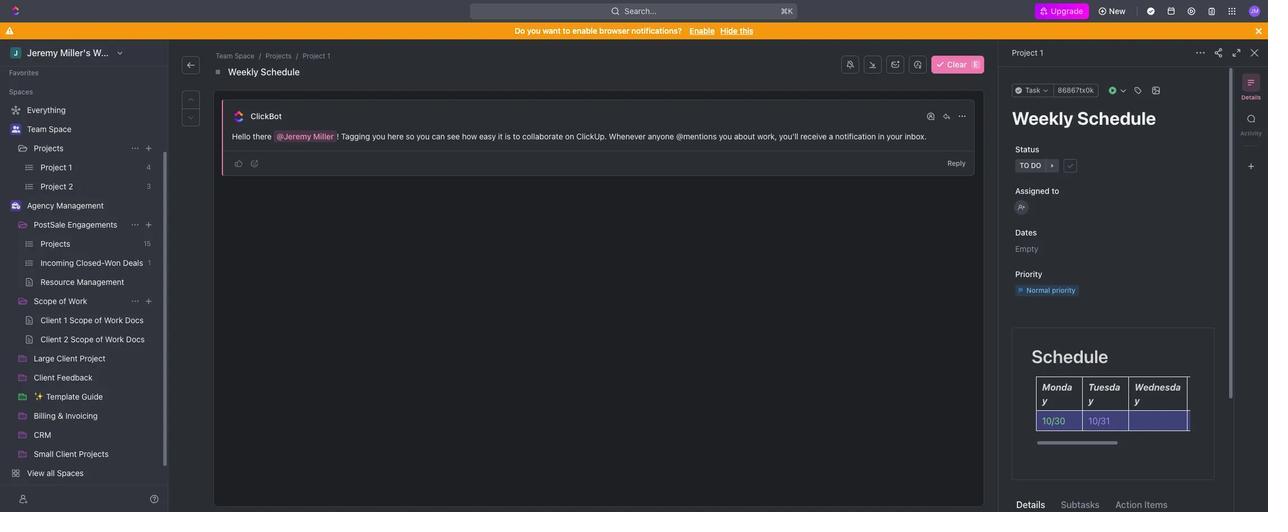Task type: locate. For each thing, give the bounding box(es) containing it.
docs for client 1 scope of work docs
[[125, 316, 144, 325]]

0 horizontal spatial space
[[49, 124, 71, 134]]

1 vertical spatial team space link
[[27, 120, 155, 139]]

1 y from the left
[[1042, 396, 1047, 407]]

reply
[[947, 159, 966, 168]]

work for 2
[[105, 335, 124, 345]]

docs inside the client 1 scope of work docs link
[[125, 316, 144, 325]]

scope
[[34, 297, 57, 306], [69, 316, 92, 325], [71, 335, 94, 345]]

of down the client 1 scope of work docs link
[[96, 335, 103, 345]]

project 1 up project 2
[[41, 163, 72, 172]]

1 vertical spatial projects link
[[34, 140, 126, 158]]

1 horizontal spatial project 1 link
[[300, 51, 333, 62]]

⌘k
[[781, 6, 793, 16]]

!
[[337, 132, 339, 141]]

1 vertical spatial of
[[95, 316, 102, 325]]

1 vertical spatial spaces
[[57, 469, 84, 479]]

2 vertical spatial scope
[[71, 335, 94, 345]]

client for feedback
[[34, 373, 55, 383]]

task button
[[1012, 84, 1054, 97]]

/
[[259, 52, 261, 60], [296, 52, 298, 60]]

86867tx0k
[[1058, 86, 1094, 95]]

2 for client
[[64, 335, 68, 345]]

team space / projects / project 1
[[216, 52, 330, 60]]

space inside sidebar navigation
[[49, 124, 71, 134]]

0 horizontal spatial project 1 link
[[41, 159, 142, 177]]

team up weekly
[[216, 52, 233, 60]]

management down incoming closed-won deals 1 on the bottom of the page
[[77, 278, 124, 287]]

docs for client 2 scope of work docs
[[126, 335, 145, 345]]

project 1 link
[[1012, 48, 1043, 57], [300, 51, 333, 62], [41, 159, 142, 177]]

0 horizontal spatial details
[[1016, 500, 1045, 510]]

work
[[68, 297, 87, 306], [104, 316, 123, 325], [105, 335, 124, 345]]

projects link up closed-
[[41, 235, 139, 253]]

projects link up the weekly schedule
[[263, 51, 294, 62]]

of for 2
[[96, 335, 103, 345]]

agency management link
[[27, 197, 155, 215]]

✨ template guide link
[[34, 389, 155, 407]]

team for team space / projects / project 1
[[216, 52, 233, 60]]

normal
[[1026, 286, 1050, 295]]

jm
[[1251, 7, 1259, 14]]

0 vertical spatial team
[[216, 52, 233, 60]]

0 vertical spatial space
[[235, 52, 254, 60]]

team space link down everything link
[[27, 120, 155, 139]]

projects down team space
[[34, 144, 64, 153]]

1 horizontal spatial team space link
[[213, 51, 257, 62]]

clear
[[947, 60, 967, 69]]

✨
[[34, 392, 44, 402]]

project 2
[[41, 182, 73, 191]]

y down wednesda
[[1135, 396, 1140, 407]]

projects link
[[263, 51, 294, 62], [34, 140, 126, 158], [41, 235, 139, 253]]

projects link down team space
[[34, 140, 126, 158]]

project 1 link up weekly schedule link
[[300, 51, 333, 62]]

spaces down favorites button
[[9, 88, 33, 96]]

2 vertical spatial work
[[105, 335, 124, 345]]

sidebar navigation
[[0, 39, 171, 513]]

jeremy miller's workspace, , element
[[10, 47, 21, 59]]

billing & invoicing
[[34, 412, 98, 421]]

y inside wednesda y
[[1135, 396, 1140, 407]]

you left here
[[372, 132, 385, 141]]

1 vertical spatial team
[[27, 124, 47, 134]]

schedule up monda at the right bottom of page
[[1032, 346, 1108, 368]]

postsale engagements link
[[34, 216, 126, 234]]

space down everything
[[49, 124, 71, 134]]

project 1
[[1012, 48, 1043, 57], [41, 163, 72, 172]]

client 1 scope of work docs link
[[41, 312, 155, 330]]

clickbot
[[251, 111, 282, 121]]

work,
[[757, 132, 777, 141]]

1 horizontal spatial schedule
[[1032, 346, 1108, 368]]

details up the "activity"
[[1241, 94, 1261, 101]]

to left do
[[1020, 162, 1029, 170]]

1 vertical spatial scope
[[69, 316, 92, 325]]

space up weekly
[[235, 52, 254, 60]]

of down the resource
[[59, 297, 66, 306]]

everything link
[[5, 101, 155, 119]]

work down resource management
[[68, 297, 87, 306]]

y inside monda y
[[1042, 396, 1047, 407]]

a
[[829, 132, 833, 141]]

management for agency management
[[56, 201, 104, 211]]

upgrade link
[[1035, 3, 1089, 19]]

0 vertical spatial project 1
[[1012, 48, 1043, 57]]

management
[[56, 201, 104, 211], [77, 278, 124, 287]]

project 1 link up project 2 'link'
[[41, 159, 142, 177]]

you
[[527, 26, 541, 35], [372, 132, 385, 141], [417, 132, 430, 141], [719, 132, 732, 141]]

projects
[[266, 52, 292, 60], [34, 144, 64, 153], [41, 239, 70, 249], [79, 450, 109, 459]]

1 horizontal spatial team
[[216, 52, 233, 60]]

team for team space
[[27, 124, 47, 134]]

empty button
[[1012, 239, 1215, 260]]

collaborate
[[522, 132, 563, 141]]

1 horizontal spatial y
[[1088, 396, 1094, 407]]

1 vertical spatial work
[[104, 316, 123, 325]]

team right user group icon
[[27, 124, 47, 134]]

Edit task name text field
[[1012, 108, 1215, 129]]

0 vertical spatial management
[[56, 201, 104, 211]]

y for tuesda y
[[1088, 396, 1094, 407]]

won
[[104, 258, 121, 268]]

scope down scope of work link
[[69, 316, 92, 325]]

management up the postsale engagements link at the top left of page
[[56, 201, 104, 211]]

2 up 'large client project'
[[64, 335, 68, 345]]

client for 2
[[41, 335, 62, 345]]

docs inside client 2 scope of work docs link
[[126, 335, 145, 345]]

client up large
[[41, 335, 62, 345]]

of up client 2 scope of work docs link
[[95, 316, 102, 325]]

2 vertical spatial projects link
[[41, 235, 139, 253]]

upgrade
[[1051, 6, 1083, 16]]

you right do
[[527, 26, 541, 35]]

schedule
[[261, 67, 300, 77], [1032, 346, 1108, 368]]

2 vertical spatial of
[[96, 335, 103, 345]]

1 vertical spatial management
[[77, 278, 124, 287]]

0 horizontal spatial y
[[1042, 396, 1047, 407]]

weekly
[[228, 67, 258, 77]]

2 horizontal spatial y
[[1135, 396, 1140, 407]]

tuesda
[[1088, 383, 1120, 393]]

spaces
[[9, 88, 33, 96], [57, 469, 84, 479]]

project 1 link up the task
[[1012, 48, 1043, 57]]

user group image
[[12, 126, 20, 133]]

y down tuesda
[[1088, 396, 1094, 407]]

client up view all spaces
[[56, 450, 77, 459]]

anyone
[[648, 132, 674, 141]]

1 horizontal spatial project 1
[[1012, 48, 1043, 57]]

work down the client 1 scope of work docs link
[[105, 335, 124, 345]]

small client projects link
[[34, 446, 155, 464]]

subtasks button
[[1056, 495, 1104, 513]]

wednesda y
[[1135, 383, 1181, 407]]

deals
[[123, 258, 143, 268]]

priority
[[1052, 286, 1076, 295]]

team inside tree
[[27, 124, 47, 134]]

browser
[[599, 26, 630, 35]]

client for 1
[[41, 316, 62, 325]]

empty
[[1015, 244, 1038, 254]]

2 y from the left
[[1088, 396, 1094, 407]]

0 horizontal spatial /
[[259, 52, 261, 60]]

tree
[[5, 101, 158, 502]]

client down "scope of work"
[[41, 316, 62, 325]]

team space link up weekly
[[213, 51, 257, 62]]

86867tx0k button
[[1053, 84, 1098, 97]]

y inside tuesda y
[[1088, 396, 1094, 407]]

2 up agency management
[[68, 182, 73, 191]]

agency
[[27, 201, 54, 211]]

details left subtasks
[[1016, 500, 1045, 510]]

docs down the client 1 scope of work docs link
[[126, 335, 145, 345]]

you right so
[[417, 132, 430, 141]]

3 y from the left
[[1135, 396, 1140, 407]]

details
[[1241, 94, 1261, 101], [1016, 500, 1045, 510]]

2 inside project 2 'link'
[[68, 182, 73, 191]]

0 vertical spatial schedule
[[261, 67, 300, 77]]

action items button
[[1111, 495, 1172, 513]]

billing & invoicing link
[[34, 408, 155, 426]]

spaces down small client projects
[[57, 469, 84, 479]]

0 horizontal spatial project 1
[[41, 163, 72, 172]]

project 2 link
[[41, 178, 142, 196]]

1 vertical spatial space
[[49, 124, 71, 134]]

scope down the resource
[[34, 297, 57, 306]]

1 vertical spatial project 1
[[41, 163, 72, 172]]

tree containing everything
[[5, 101, 158, 502]]

to right want
[[563, 26, 570, 35]]

2 inside client 2 scope of work docs link
[[64, 335, 68, 345]]

do you want to enable browser notifications? enable hide this
[[515, 26, 753, 35]]

weekly schedule
[[228, 67, 300, 77]]

1 vertical spatial 2
[[64, 335, 68, 345]]

10/31
[[1088, 417, 1110, 427]]

1 horizontal spatial details
[[1241, 94, 1261, 101]]

of
[[59, 297, 66, 306], [95, 316, 102, 325], [96, 335, 103, 345]]

1 vertical spatial schedule
[[1032, 346, 1108, 368]]

0 vertical spatial docs
[[125, 316, 144, 325]]

client
[[41, 316, 62, 325], [41, 335, 62, 345], [57, 354, 78, 364], [34, 373, 55, 383], [56, 450, 77, 459]]

assigned to
[[1015, 186, 1059, 196]]

1 vertical spatial details
[[1016, 500, 1045, 510]]

scope down the client 1 scope of work docs
[[71, 335, 94, 345]]

1 horizontal spatial space
[[235, 52, 254, 60]]

large
[[34, 354, 54, 364]]

schedule down team space / projects / project 1
[[261, 67, 300, 77]]

team
[[216, 52, 233, 60], [27, 124, 47, 134]]

1 vertical spatial docs
[[126, 335, 145, 345]]

y down monda at the right bottom of page
[[1042, 396, 1047, 407]]

client down large
[[34, 373, 55, 383]]

1 horizontal spatial spaces
[[57, 469, 84, 479]]

0 horizontal spatial spaces
[[9, 88, 33, 96]]

guide
[[82, 392, 103, 402]]

0 vertical spatial details
[[1241, 94, 1261, 101]]

miller
[[313, 132, 334, 141]]

0 horizontal spatial schedule
[[261, 67, 300, 77]]

1 horizontal spatial /
[[296, 52, 298, 60]]

15
[[144, 240, 151, 248]]

0 horizontal spatial team
[[27, 124, 47, 134]]

team space link
[[213, 51, 257, 62], [27, 120, 155, 139]]

to
[[563, 26, 570, 35], [513, 132, 520, 141], [1020, 162, 1029, 170], [1052, 186, 1059, 196]]

docs
[[125, 316, 144, 325], [126, 335, 145, 345]]

view all spaces
[[27, 469, 84, 479]]

project 1 up the task
[[1012, 48, 1043, 57]]

0 vertical spatial 2
[[68, 182, 73, 191]]

notifications?
[[632, 26, 682, 35]]

work up client 2 scope of work docs link
[[104, 316, 123, 325]]

client feedback
[[34, 373, 93, 383]]

docs up client 2 scope of work docs link
[[125, 316, 144, 325]]

everything
[[27, 105, 66, 115]]



Task type: vqa. For each thing, say whether or not it's contained in the screenshot.
"with" associated with Line Chart
no



Task type: describe. For each thing, give the bounding box(es) containing it.
resource management link
[[41, 274, 155, 292]]

project 1 inside sidebar navigation
[[41, 163, 72, 172]]

to do button
[[1012, 156, 1215, 176]]

projects down crm link
[[79, 450, 109, 459]]

it
[[498, 132, 503, 141]]

to do
[[1020, 162, 1041, 170]]

new
[[1109, 6, 1126, 16]]

favorites
[[9, 69, 39, 77]]

billing
[[34, 412, 56, 421]]

details inside task sidebar navigation "tab list"
[[1241, 94, 1261, 101]]

client feedback link
[[34, 369, 155, 387]]

hide
[[720, 26, 738, 35]]

details inside button
[[1016, 500, 1045, 510]]

monda
[[1042, 383, 1072, 393]]

hello
[[232, 132, 251, 141]]

task sidebar navigation tab list
[[1239, 74, 1264, 176]]

project inside 'link'
[[41, 182, 66, 191]]

resource management
[[41, 278, 124, 287]]

of for 1
[[95, 316, 102, 325]]

space for team space
[[49, 124, 71, 134]]

engagements
[[68, 220, 117, 230]]

all
[[47, 469, 55, 479]]

y for wednesda y
[[1135, 396, 1140, 407]]

normal priority button
[[1012, 281, 1215, 301]]

@jeremy miller button
[[274, 131, 337, 142]]

on
[[565, 132, 574, 141]]

priority
[[1015, 270, 1042, 279]]

your
[[887, 132, 903, 141]]

0 vertical spatial scope
[[34, 297, 57, 306]]

so
[[406, 132, 414, 141]]

scope for 2
[[71, 335, 94, 345]]

about
[[734, 132, 755, 141]]

notification
[[835, 132, 876, 141]]

subtasks
[[1061, 500, 1100, 510]]

reply button
[[943, 157, 970, 171]]

client 2 scope of work docs
[[41, 335, 145, 345]]

normal priority
[[1026, 286, 1076, 295]]

client 1 scope of work docs
[[41, 316, 144, 325]]

1 inside incoming closed-won deals 1
[[148, 259, 151, 267]]

3
[[147, 182, 151, 191]]

&
[[58, 412, 63, 421]]

to right is
[[513, 132, 520, 141]]

0 vertical spatial of
[[59, 297, 66, 306]]

small client projects
[[34, 450, 109, 459]]

clickbot button
[[250, 111, 282, 122]]

want
[[543, 26, 561, 35]]

business time image
[[12, 203, 20, 209]]

0 vertical spatial team space link
[[213, 51, 257, 62]]

clickup.
[[576, 132, 607, 141]]

@mentions
[[676, 132, 717, 141]]

there
[[253, 132, 272, 141]]

@jeremy
[[277, 132, 311, 141]]

large client project
[[34, 354, 105, 364]]

2 / from the left
[[296, 52, 298, 60]]

to right 'assigned'
[[1052, 186, 1059, 196]]

scope for 1
[[69, 316, 92, 325]]

easy
[[479, 132, 496, 141]]

agency management
[[27, 201, 104, 211]]

e
[[974, 60, 978, 69]]

template
[[46, 392, 79, 402]]

projects up the weekly schedule
[[266, 52, 292, 60]]

you left about
[[719, 132, 732, 141]]

wednesda
[[1135, 383, 1181, 393]]

2 for project
[[68, 182, 73, 191]]

✨ template guide
[[34, 392, 103, 402]]

1 / from the left
[[259, 52, 261, 60]]

space for team space / projects / project 1
[[235, 52, 254, 60]]

management for resource management
[[77, 278, 124, 287]]

this
[[740, 26, 753, 35]]

spaces inside tree
[[57, 469, 84, 479]]

enable
[[690, 26, 715, 35]]

to inside dropdown button
[[1020, 162, 1029, 170]]

0 horizontal spatial team space link
[[27, 120, 155, 139]]

can
[[432, 132, 445, 141]]

invoicing
[[65, 412, 98, 421]]

receive
[[800, 132, 827, 141]]

projects up incoming in the left bottom of the page
[[41, 239, 70, 249]]

team space
[[27, 124, 71, 134]]

do
[[515, 26, 525, 35]]

details button
[[1012, 495, 1050, 513]]

y for monda y
[[1042, 396, 1047, 407]]

search...
[[625, 6, 657, 16]]

workspace
[[93, 48, 139, 58]]

items
[[1144, 500, 1168, 510]]

is
[[505, 132, 511, 141]]

action
[[1115, 500, 1142, 510]]

activity
[[1240, 130, 1262, 137]]

jm button
[[1246, 2, 1264, 20]]

inbox.
[[905, 132, 927, 141]]

hello there @jeremy miller ! tagging you here so you can see how easy it is to collaborate on clickup. whenever anyone @mentions you about work, you'll receive a notification in your inbox.
[[232, 132, 927, 141]]

small
[[34, 450, 54, 459]]

scope of work
[[34, 297, 87, 306]]

you'll
[[779, 132, 798, 141]]

postsale
[[34, 220, 65, 230]]

assigned
[[1015, 186, 1050, 196]]

work for 1
[[104, 316, 123, 325]]

tree inside sidebar navigation
[[5, 101, 158, 502]]

view
[[27, 469, 45, 479]]

client up client feedback
[[57, 354, 78, 364]]

resource
[[41, 278, 75, 287]]

view all spaces link
[[5, 465, 155, 483]]

favorites button
[[5, 66, 43, 80]]

4
[[147, 163, 151, 172]]

feedback
[[57, 373, 93, 383]]

closed-
[[76, 258, 104, 268]]

here
[[387, 132, 404, 141]]

weekly schedule link
[[226, 65, 302, 79]]

0 vertical spatial spaces
[[9, 88, 33, 96]]

0 vertical spatial projects link
[[263, 51, 294, 62]]

incoming closed-won deals 1
[[41, 258, 151, 268]]

0 vertical spatial work
[[68, 297, 87, 306]]

crm
[[34, 431, 51, 440]]

action items
[[1115, 500, 1168, 510]]

2 horizontal spatial project 1 link
[[1012, 48, 1043, 57]]



